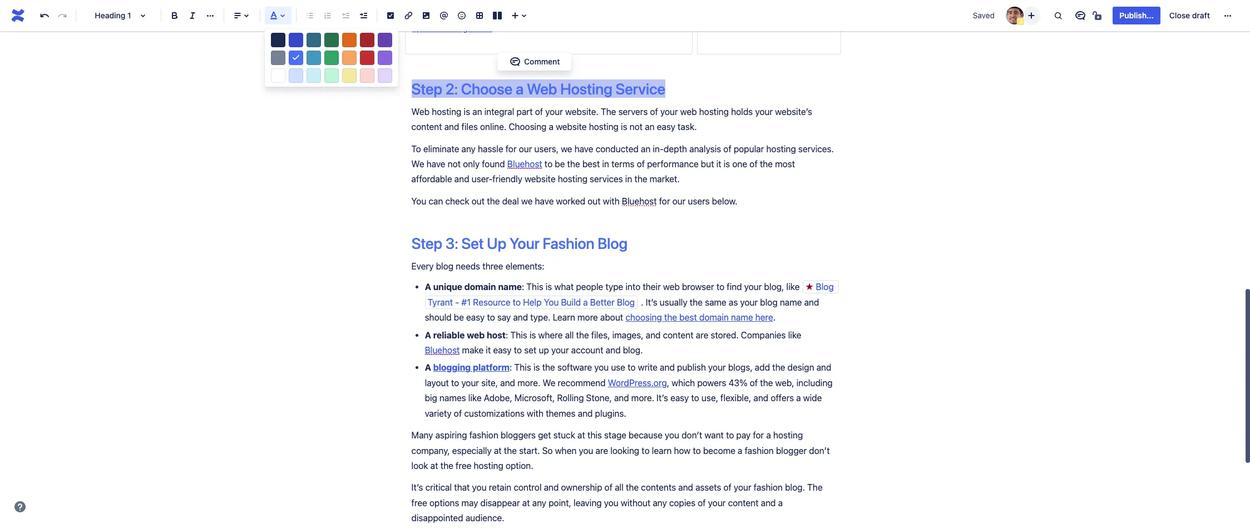 Task type: vqa. For each thing, say whether or not it's contained in the screenshot.
Many aspiring fashion bloggers get stuck at this stage because you don't want to pay for a hosting company, especially at the start. So when you are looking to learn how to become a fashion blogger don't look at the free hosting option.
yes



Task type: describe. For each thing, give the bounding box(es) containing it.
up inside how to come up with a blog name
[[412, 23, 422, 33]]

to left find
[[717, 282, 725, 292]]

more formatting image
[[204, 9, 217, 22]]

, which powers 43% of the web, including big names like adobe, microsoft, rolling stone, and more. it's easy to use, flexible, and offers a wide variety of customizations with themes and plugins.
[[425, 378, 835, 419]]

italic ⌘i image
[[186, 9, 199, 22]]

the down terms
[[634, 174, 647, 184]]

site,
[[481, 378, 498, 388]]

#1
[[461, 298, 471, 308]]

2 horizontal spatial any
[[653, 498, 667, 508]]

the inside the . it's usually the same as your blog name and should be easy to say and type. learn more about
[[690, 298, 703, 308]]

at down bloggers
[[494, 446, 502, 456]]

no restrictions image
[[1092, 9, 1105, 22]]

Bold green radio
[[324, 33, 339, 47]]

your
[[509, 234, 540, 253]]

task.
[[678, 122, 697, 132]]

microsoft,
[[515, 394, 555, 404]]

Subtle red radio
[[360, 68, 374, 83]]

name up the resource on the left bottom of page
[[498, 282, 522, 292]]

the down company,
[[440, 461, 453, 471]]

the down bloggers
[[504, 446, 517, 456]]

it inside to be the best in terms of performance but it is one of the most affordable and user-friendly website hosting services in the market.
[[716, 159, 721, 169]]

control
[[514, 483, 542, 493]]

blog inside the . it's usually the same as your blog name and should be easy to say and type. learn more about
[[760, 298, 778, 308]]

what
[[554, 282, 574, 292]]

servers
[[618, 107, 648, 117]]

2 horizontal spatial with
[[603, 196, 620, 206]]

of inside "to eliminate any hassle for our users, we have conducted an in-depth analysis of popular hosting services. we have not only found"
[[723, 144, 731, 154]]

integral
[[484, 107, 514, 117]]

you inside ': this is the software you use to write and publish your blogs, add the design and layout to your site, and more. we recommend'
[[594, 363, 609, 373]]

this for host
[[510, 330, 527, 340]]

1 horizontal spatial any
[[532, 498, 546, 508]]

a unique domain name : this is what people type into their web browser to find your blog, like
[[425, 282, 802, 292]]

reliable
[[433, 330, 465, 340]]

at inside it's critical that you retain control and ownership of all the contents and assets of your fashion blog. the free options may disappear at any point, leaving you without any copies of your content and a disappointed audience.
[[522, 498, 530, 508]]

learn
[[652, 446, 672, 456]]

0 horizontal spatial we
[[521, 196, 533, 206]]

web inside 'web hosting is an integral part of your website. the servers of your web hosting holds your website's content and files online. choosing a website hosting is not an easy task.'
[[680, 107, 697, 117]]

0 vertical spatial fashion
[[469, 431, 498, 441]]

names
[[440, 394, 466, 404]]

2 vertical spatial blog
[[617, 298, 635, 308]]

close
[[1169, 11, 1190, 20]]

heading 1
[[95, 11, 131, 20]]

: for host
[[506, 330, 508, 340]]

hosting down "2:" on the left top of page
[[432, 107, 461, 117]]

to left pay at the bottom of page
[[726, 431, 734, 441]]

of right servers at the top
[[650, 107, 658, 117]]

blog,
[[764, 282, 784, 292]]

publish... button
[[1113, 7, 1161, 24]]

choosing the best domain name here .
[[626, 313, 776, 323]]

add image, video, or file image
[[420, 9, 433, 22]]

more inside the . it's usually the same as your blog name and should be easy to say and type. learn more about
[[578, 313, 598, 323]]

redo ⌘⇧z image
[[56, 9, 69, 22]]

Bold purple radio
[[378, 33, 392, 47]]

2 horizontal spatial in
[[625, 174, 632, 184]]

,
[[667, 378, 669, 388]]

wordpress.org
[[608, 378, 667, 388]]

hosting up conducted
[[589, 122, 619, 132]]

platform
[[473, 363, 510, 373]]

as
[[729, 298, 738, 308]]

1 vertical spatial blog
[[816, 282, 834, 292]]

online.
[[480, 122, 506, 132]]

type.
[[530, 313, 551, 323]]

your down blogging platform link on the bottom left of the page
[[461, 378, 479, 388]]

our inside "to eliminate any hassle for our users, we have conducted an in-depth analysis of popular hosting services. we have not only found"
[[519, 144, 532, 154]]

all inside it's critical that you retain control and ownership of all the contents and assets of your fashion blog. the free options may disappear at any point, leaving you without any copies of your content and a disappointed audience.
[[615, 483, 624, 493]]

to right use
[[628, 363, 636, 373]]

affordable
[[411, 174, 452, 184]]

to down 'because'
[[642, 446, 650, 456]]

many aspiring fashion bloggers get stuck at this stage because you don't want to pay for a hosting company, especially at the start. so when you are looking to learn how to become a fashion blogger don't look at the free hosting option.
[[411, 431, 832, 471]]

powers
[[697, 378, 726, 388]]

people
[[576, 282, 603, 292]]

this
[[588, 431, 602, 441]]

so
[[542, 446, 553, 456]]

1 horizontal spatial our
[[572, 7, 586, 17]]

and inside 'web hosting is an integral part of your website. the servers of your web hosting holds your website's content and files online. choosing a website hosting is not an easy task.'
[[444, 122, 459, 132]]

a right pay at the bottom of page
[[766, 431, 771, 441]]

copies
[[669, 498, 696, 508]]

1 out from the left
[[472, 196, 485, 206]]

your left website.
[[545, 107, 563, 117]]

and inside to be the best in terms of performance but it is one of the most affordable and user-friendly website hosting services in the market.
[[454, 174, 469, 184]]

2:
[[445, 79, 458, 98]]

files,
[[591, 330, 610, 340]]

blog inside how to come up with a blog name
[[450, 23, 468, 33]]

use,
[[702, 394, 718, 404]]

2 vertical spatial have
[[535, 196, 554, 206]]

a inside it's critical that you retain control and ownership of all the contents and assets of your fashion blog. the free options may disappear at any point, leaving you without any copies of your content and a disappointed audience.
[[778, 498, 783, 508]]

1 vertical spatial blog
[[436, 261, 453, 271]]

free inside it's critical that you retain control and ownership of all the contents and assets of your fashion blog. the free options may disappear at any point, leaving you without any copies of your content and a disappointed audience.
[[411, 498, 427, 508]]

elements:
[[506, 261, 544, 271]]

1 vertical spatial fashion
[[745, 446, 774, 456]]

1 vertical spatial domain
[[699, 313, 729, 323]]

2 out from the left
[[588, 196, 601, 206]]

like inside a reliable web host : this is where all the files, images, and content are stored. companies like bluehost make it easy to set up your account and blog.
[[788, 330, 801, 340]]

bluehost inside a reliable web host : this is where all the files, images, and content are stored. companies like bluehost make it easy to set up your account and blog.
[[425, 346, 460, 356]]

hosting left the holds
[[699, 107, 729, 117]]

web inside a reliable web host : this is where all the files, images, and content are stored. companies like bluehost make it easy to set up your account and blog.
[[467, 330, 485, 340]]

are inside many aspiring fashion bloggers get stuck at this stage because you don't want to pay for a hosting company, especially at the start. so when you are looking to learn how to become a fashion blogger don't look at the free hosting option.
[[596, 446, 608, 456]]

layouts image
[[491, 9, 504, 22]]

to up names
[[451, 378, 459, 388]]

your right the holds
[[755, 107, 773, 117]]

close draft button
[[1163, 7, 1217, 24]]

Subtle green radio
[[324, 68, 339, 83]]

-
[[455, 298, 459, 308]]

blogging platform link
[[433, 363, 510, 373]]

a blogging platform
[[425, 363, 510, 373]]

assets
[[696, 483, 721, 493]]

are inside a reliable web host : this is where all the files, images, and content are stored. companies like bluehost make it easy to set up your account and blog.
[[696, 330, 708, 340]]

Teal radio
[[307, 51, 321, 65]]

james peterson image
[[1006, 7, 1024, 24]]

of down names
[[454, 409, 462, 419]]

the left deal
[[487, 196, 500, 206]]

start.
[[519, 446, 540, 456]]

up inside a reliable web host : this is where all the files, images, and content are stored. companies like bluehost make it easy to set up your account and blog.
[[539, 346, 549, 356]]

the down usually
[[664, 313, 677, 323]]

0 horizontal spatial in
[[563, 7, 570, 17]]

: inside ': this is the software you use to write and publish your blogs, add the design and layout to your site, and more. we recommend'
[[510, 363, 512, 373]]

set
[[524, 346, 537, 356]]

1 vertical spatial have
[[427, 159, 445, 169]]

you for you can read more tips and examples in our guide on
[[412, 7, 427, 17]]

how to come up with a blog name link
[[412, 7, 678, 33]]

it's inside , which powers 43% of the web, including big names like adobe, microsoft, rolling stone, and more. it's easy to use, flexible, and offers a wide variety of customizations with themes and plugins.
[[657, 394, 668, 404]]

hassle
[[478, 144, 503, 154]]

1 horizontal spatial bluehost link
[[507, 159, 542, 169]]

it's inside the . it's usually the same as your blog name and should be easy to say and type. learn more about
[[646, 298, 657, 308]]

comment icon image
[[1074, 9, 1087, 22]]

write
[[638, 363, 658, 373]]

a up part
[[516, 79, 524, 98]]

recommend
[[558, 378, 606, 388]]

Subtle blue radio
[[289, 68, 303, 83]]

choosing
[[509, 122, 547, 132]]

best inside to be the best in terms of performance but it is one of the most affordable and user-friendly website hosting services in the market.
[[582, 159, 600, 169]]

is left what
[[546, 282, 552, 292]]

you right the that
[[472, 483, 487, 493]]

flexible,
[[721, 394, 751, 404]]

link image
[[402, 9, 415, 22]]

2 option group from the top
[[265, 49, 398, 67]]

your right assets on the right of the page
[[734, 483, 752, 493]]

more. inside , which powers 43% of the web, including big names like adobe, microsoft, rolling stone, and more. it's easy to use, flexible, and offers a wide variety of customizations with themes and plugins.
[[631, 394, 654, 404]]

to inside a reliable web host : this is where all the files, images, and content are stored. companies like bluehost make it easy to set up your account and blog.
[[514, 346, 522, 356]]

like inside , which powers 43% of the web, including big names like adobe, microsoft, rolling stone, and more. it's easy to use, flexible, and offers a wide variety of customizations with themes and plugins.
[[468, 394, 482, 404]]

Yellow radio
[[342, 51, 357, 65]]

aspiring
[[435, 431, 467, 441]]

the up you can check out the deal we have worked out with bluehost for our users below.
[[567, 159, 580, 169]]

terms
[[612, 159, 635, 169]]

to left become
[[693, 446, 701, 456]]

a inside how to come up with a blog name
[[443, 23, 448, 33]]

Bold teal radio
[[307, 33, 321, 47]]

below.
[[712, 196, 738, 206]]

set
[[461, 234, 484, 253]]

the left most
[[760, 159, 773, 169]]

become
[[703, 446, 735, 456]]

is inside to be the best in terms of performance but it is one of the most affordable and user-friendly website hosting services in the market.
[[724, 159, 730, 169]]

0 vertical spatial like
[[786, 282, 800, 292]]

Subtle yellow radio
[[342, 68, 357, 83]]

to inside , which powers 43% of the web, including big names like adobe, microsoft, rolling stone, and more. it's easy to use, flexible, and offers a wide variety of customizations with themes and plugins.
[[691, 394, 699, 404]]

Green radio
[[324, 51, 339, 65]]

Subtle purple radio
[[378, 68, 392, 83]]

to inside how to come up with a blog name
[[644, 7, 652, 17]]

market.
[[650, 174, 680, 184]]

your right find
[[744, 282, 762, 292]]

for inside many aspiring fashion bloggers get stuck at this stage because you don't want to pay for a hosting company, especially at the start. so when you are looking to learn how to become a fashion blogger don't look at the free hosting option.
[[753, 431, 764, 441]]

for inside "to eliminate any hassle for our users, we have conducted an in-depth analysis of popular hosting services. we have not only found"
[[506, 144, 517, 154]]

every blog needs three elements:
[[411, 261, 544, 271]]

table image
[[473, 9, 486, 22]]

. it's usually the same as your blog name and should be easy to say and type. learn more about
[[425, 298, 822, 323]]

help image
[[13, 501, 27, 514]]

fashion
[[543, 234, 595, 253]]

browser
[[682, 282, 714, 292]]

0 vertical spatial domain
[[464, 282, 496, 292]]

comment
[[524, 57, 560, 66]]

every
[[411, 261, 434, 271]]

1 horizontal spatial bluehost
[[507, 159, 542, 169]]

of right ownership
[[605, 483, 613, 493]]

read
[[446, 7, 464, 17]]

can for check
[[429, 196, 443, 206]]

of down assets on the right of the page
[[698, 498, 706, 508]]

critical
[[425, 483, 452, 493]]

a for a reliable web host : this is where all the files, images, and content are stored. companies like bluehost make it easy to set up your account and blog.
[[425, 330, 431, 340]]

that
[[454, 483, 470, 493]]

outdent ⇧tab image
[[339, 9, 352, 22]]

guide
[[588, 7, 610, 17]]

especially
[[452, 446, 492, 456]]

pay
[[736, 431, 751, 441]]

0 horizontal spatial don't
[[682, 431, 702, 441]]

easy inside the . it's usually the same as your blog name and should be easy to say and type. learn more about
[[466, 313, 485, 323]]

1 vertical spatial bluehost link
[[425, 346, 460, 356]]

hosting inside to be the best in terms of performance but it is one of the most affordable and user-friendly website hosting services in the market.
[[558, 174, 588, 184]]

the inside a reliable web host : this is where all the files, images, and content are stored. companies like bluehost make it easy to set up your account and blog.
[[576, 330, 589, 340]]

publish
[[677, 363, 706, 373]]

name inside how to come up with a blog name
[[470, 23, 492, 33]]

easy inside , which powers 43% of the web, including big names like adobe, microsoft, rolling stone, and more. it's easy to use, flexible, and offers a wide variety of customizations with themes and plugins.
[[670, 394, 689, 404]]

mention image
[[437, 9, 451, 22]]

website.
[[565, 107, 599, 117]]

0 vertical spatial an
[[472, 107, 482, 117]]

Default radio
[[271, 33, 285, 47]]

with inside how to come up with a blog name
[[424, 23, 441, 33]]

a for a blogging platform
[[425, 363, 431, 373]]

Bold blue radio
[[289, 33, 303, 47]]

resource
[[473, 298, 511, 308]]

when
[[555, 446, 577, 456]]

Gray radio
[[271, 51, 285, 65]]

3:
[[445, 234, 458, 253]]

at right look
[[430, 461, 438, 471]]

the right the add
[[772, 363, 785, 373]]

we inside "to eliminate any hassle for our users, we have conducted an in-depth analysis of popular hosting services. we have not only found"
[[411, 159, 424, 169]]

content inside a reliable web host : this is where all the files, images, and content are stored. companies like bluehost make it easy to set up your account and blog.
[[663, 330, 694, 340]]

only
[[463, 159, 480, 169]]

files
[[462, 122, 478, 132]]

0 horizontal spatial more
[[466, 7, 487, 17]]

one
[[732, 159, 747, 169]]

including
[[797, 378, 833, 388]]

2 horizontal spatial .
[[773, 313, 776, 323]]

a inside blog tyrant - #1 resource to help you build a better blog
[[583, 298, 588, 308]]

at left this
[[578, 431, 585, 441]]

website inside 'web hosting is an integral part of your website. the servers of your web hosting holds your website's content and files online. choosing a website hosting is not an easy task.'
[[556, 122, 587, 132]]

indent tab image
[[357, 9, 370, 22]]

: this is the software you use to write and publish your blogs, add the design and layout to your site, and more. we recommend
[[425, 363, 834, 388]]

1 horizontal spatial for
[[659, 196, 670, 206]]

hosting down especially
[[474, 461, 503, 471]]

with inside , which powers 43% of the web, including big names like adobe, microsoft, rolling stone, and more. it's easy to use, flexible, and offers a wide variety of customizations with themes and plugins.
[[527, 409, 544, 419]]

choosing
[[626, 313, 662, 323]]

audience.
[[466, 514, 504, 524]]

a inside 'web hosting is an integral part of your website. the servers of your web hosting holds your website's content and files online. choosing a website hosting is not an easy task.'
[[549, 122, 554, 132]]

1 vertical spatial best
[[679, 313, 697, 323]]



Task type: locate. For each thing, give the bounding box(es) containing it.
bluehost link
[[507, 159, 542, 169], [425, 346, 460, 356]]

you
[[594, 363, 609, 373], [665, 431, 679, 441], [579, 446, 593, 456], [472, 483, 487, 493], [604, 498, 619, 508]]

hosting up most
[[766, 144, 796, 154]]

blog. inside a reliable web host : this is where all the files, images, and content are stored. companies like bluehost make it easy to set up your account and blog.
[[623, 346, 643, 356]]

invite to edit image
[[1025, 9, 1038, 22]]

comment button
[[502, 55, 567, 68]]

any down control
[[532, 498, 546, 508]]

0 horizontal spatial it
[[486, 346, 491, 356]]

hosting up you can check out the deal we have worked out with bluehost for our users below.
[[558, 174, 588, 184]]

name down table image
[[470, 23, 492, 33]]

any inside "to eliminate any hassle for our users, we have conducted an in-depth analysis of popular hosting services. we have not only found"
[[461, 144, 476, 154]]

bluehost link up friendly
[[507, 159, 542, 169]]

2 vertical spatial you
[[544, 298, 559, 308]]

3 a from the top
[[425, 363, 431, 373]]

. for .
[[492, 23, 495, 33]]

blogs,
[[728, 363, 753, 373]]

web
[[527, 79, 557, 98], [411, 107, 430, 117]]

2 vertical spatial for
[[753, 431, 764, 441]]

are
[[696, 330, 708, 340], [596, 446, 608, 456]]

website inside to be the best in terms of performance but it is one of the most affordable and user-friendly website hosting services in the market.
[[525, 174, 556, 184]]

web up make
[[467, 330, 485, 340]]

not left only
[[448, 159, 461, 169]]

1
[[127, 11, 131, 20]]

out right check
[[472, 196, 485, 206]]

name inside the . it's usually the same as your blog name and should be easy to say and type. learn more about
[[780, 298, 802, 308]]

free down especially
[[456, 461, 471, 471]]

step up 'every'
[[411, 234, 442, 253]]

are down this
[[596, 446, 608, 456]]

out right worked
[[588, 196, 601, 206]]

we down "to"
[[411, 159, 424, 169]]

blog up the unique
[[436, 261, 453, 271]]

1 vertical spatial how
[[674, 446, 691, 456]]

0 vertical spatial blog
[[598, 234, 628, 253]]

the left software
[[542, 363, 555, 373]]

1 horizontal spatial best
[[679, 313, 697, 323]]

conducted
[[596, 144, 639, 154]]

1 vertical spatial a
[[425, 330, 431, 340]]

comment image
[[509, 55, 522, 68]]

website's
[[775, 107, 812, 117]]

1 vertical spatial are
[[596, 446, 608, 456]]

to down users,
[[545, 159, 553, 169]]

2 vertical spatial like
[[468, 394, 482, 404]]

you right leaving
[[604, 498, 619, 508]]

2 vertical spatial it's
[[411, 483, 423, 493]]

2 horizontal spatial web
[[680, 107, 697, 117]]

0 vertical spatial web
[[527, 79, 557, 98]]

fashion up especially
[[469, 431, 498, 441]]

more image
[[1221, 9, 1235, 22]]

0 vertical spatial step
[[411, 79, 442, 98]]

this up set
[[510, 330, 527, 340]]

is down servers at the top
[[621, 122, 627, 132]]

your up task.
[[660, 107, 678, 117]]

emoji image
[[455, 9, 468, 22]]

about
[[600, 313, 623, 323]]

2 vertical spatial with
[[527, 409, 544, 419]]

: for name
[[522, 282, 524, 292]]

2 vertical spatial this
[[514, 363, 531, 373]]

your inside a reliable web host : this is where all the files, images, and content are stored. companies like bluehost make it easy to set up your account and blog.
[[551, 346, 569, 356]]

to inside the . it's usually the same as your blog name and should be easy to say and type. learn more about
[[487, 313, 495, 323]]

1 horizontal spatial are
[[696, 330, 708, 340]]

0 horizontal spatial are
[[596, 446, 608, 456]]

can left check
[[429, 196, 443, 206]]

0 vertical spatial we
[[411, 159, 424, 169]]

we up microsoft, on the bottom left of the page
[[543, 378, 556, 388]]

0 horizontal spatial bluehost link
[[425, 346, 460, 356]]

2 vertical spatial :
[[510, 363, 512, 373]]

blog
[[598, 234, 628, 253], [816, 282, 834, 292], [617, 298, 635, 308]]

step for step 3: set up your fashion blog
[[411, 234, 442, 253]]

blog down into
[[617, 298, 635, 308]]

variety
[[425, 409, 452, 419]]

1 vertical spatial this
[[510, 330, 527, 340]]

into
[[626, 282, 641, 292]]

0 horizontal spatial all
[[565, 330, 574, 340]]

step for step 2: choose a web hosting service
[[411, 79, 442, 98]]

learn
[[553, 313, 575, 323]]

how right 'learn'
[[674, 446, 691, 456]]

an down servers at the top
[[645, 122, 655, 132]]

bluehost down market.
[[622, 196, 657, 206]]

of right one at the right
[[750, 159, 758, 169]]

we inside ': this is the software you use to write and publish your blogs, add the design and layout to your site, and more. we recommend'
[[543, 378, 556, 388]]

blog. inside it's critical that you retain control and ownership of all the contents and assets of your fashion blog. the free options may disappear at any point, leaving you without any copies of your content and a disappointed audience.
[[785, 483, 805, 493]]

your up 'powers'
[[708, 363, 726, 373]]

blue image
[[289, 51, 303, 65]]

confluence image
[[9, 7, 27, 24], [9, 7, 27, 24]]

0 horizontal spatial how
[[625, 7, 641, 17]]

in-
[[653, 144, 664, 154]]

stuck
[[553, 431, 575, 441]]

is
[[464, 107, 470, 117], [621, 122, 627, 132], [724, 159, 730, 169], [546, 282, 552, 292], [530, 330, 536, 340], [534, 363, 540, 373]]

more. up microsoft, on the bottom left of the page
[[517, 378, 540, 388]]

0 vertical spatial free
[[456, 461, 471, 471]]

: inside a reliable web host : this is where all the files, images, and content are stored. companies like bluehost make it easy to set up your account and blog.
[[506, 330, 508, 340]]

for right hassle
[[506, 144, 517, 154]]

2 horizontal spatial for
[[753, 431, 764, 441]]

2 a from the top
[[425, 330, 431, 340]]

web
[[680, 107, 697, 117], [663, 282, 680, 292], [467, 330, 485, 340]]

option group up green option
[[265, 31, 398, 49]]

found
[[482, 159, 505, 169]]

you down this
[[579, 446, 593, 456]]

easy inside 'web hosting is an integral part of your website. the servers of your web hosting holds your website's content and files online. choosing a website hosting is not an easy task.'
[[657, 122, 675, 132]]

our left users
[[672, 196, 686, 206]]

we
[[411, 159, 424, 169], [543, 378, 556, 388]]

the down the add
[[760, 378, 773, 388]]

1 vertical spatial it
[[486, 346, 491, 356]]

2 horizontal spatial have
[[575, 144, 593, 154]]

be down users,
[[555, 159, 565, 169]]

performance
[[647, 159, 699, 169]]

3 option group from the top
[[265, 67, 398, 85]]

0 vertical spatial content
[[411, 122, 442, 132]]

0 horizontal spatial best
[[582, 159, 600, 169]]

1 horizontal spatial in
[[602, 159, 609, 169]]

many
[[411, 431, 433, 441]]

a for a unique domain name : this is what people type into their web browser to find your blog, like
[[425, 282, 431, 292]]

undo ⌘z image
[[38, 9, 51, 22]]

blog. down images,
[[623, 346, 643, 356]]

of right terms
[[637, 159, 645, 169]]

like right 'companies'
[[788, 330, 801, 340]]

1 vertical spatial our
[[519, 144, 532, 154]]

best up services
[[582, 159, 600, 169]]

be inside the . it's usually the same as your blog name and should be easy to say and type. learn more about
[[454, 313, 464, 323]]

hosting inside "to eliminate any hassle for our users, we have conducted an in-depth analysis of popular hosting services. we have not only found"
[[766, 144, 796, 154]]

name
[[470, 23, 492, 33], [498, 282, 522, 292], [780, 298, 802, 308], [731, 313, 753, 323]]

a inside , which powers 43% of the web, including big names like adobe, microsoft, rolling stone, and more. it's easy to use, flexible, and offers a wide variety of customizations with themes and plugins.
[[796, 394, 801, 404]]

1 a from the top
[[425, 282, 431, 292]]

not inside "to eliminate any hassle for our users, we have conducted an in-depth analysis of popular hosting services. we have not only found"
[[448, 159, 461, 169]]

0 vertical spatial can
[[429, 7, 444, 17]]

our left the guide
[[572, 7, 586, 17]]

1 horizontal spatial it
[[716, 159, 721, 169]]

1 horizontal spatial more
[[578, 313, 598, 323]]

your down assets on the right of the page
[[708, 498, 726, 508]]

it's
[[646, 298, 657, 308], [657, 394, 668, 404], [411, 483, 423, 493]]

users
[[688, 196, 710, 206]]

2 vertical spatial content
[[728, 498, 759, 508]]

1 horizontal spatial all
[[615, 483, 624, 493]]

because
[[629, 431, 663, 441]]

is up files
[[464, 107, 470, 117]]

big
[[425, 394, 437, 404]]

1 vertical spatial an
[[645, 122, 655, 132]]

1 vertical spatial more
[[578, 313, 598, 323]]

1 vertical spatial like
[[788, 330, 801, 340]]

is inside a reliable web host : this is where all the files, images, and content are stored. companies like bluehost make it easy to set up your account and blog.
[[530, 330, 536, 340]]

. inside the . it's usually the same as your blog name and should be easy to say and type. learn more about
[[641, 298, 644, 308]]

this inside a reliable web host : this is where all the files, images, and content are stored. companies like bluehost make it easy to set up your account and blog.
[[510, 330, 527, 340]]

0 horizontal spatial be
[[454, 313, 464, 323]]

the up without on the bottom
[[626, 483, 639, 493]]

not down servers at the top
[[630, 122, 643, 132]]

Blue radio
[[289, 51, 303, 65]]

1 vertical spatial can
[[429, 196, 443, 206]]

our left users,
[[519, 144, 532, 154]]

we right users,
[[561, 144, 572, 154]]

0 vertical spatial be
[[555, 159, 565, 169]]

2 vertical spatial an
[[641, 144, 651, 154]]

easy down #1
[[466, 313, 485, 323]]

0 vertical spatial blog.
[[623, 346, 643, 356]]

: up help
[[522, 282, 524, 292]]

any up only
[[461, 144, 476, 154]]

three
[[482, 261, 503, 271]]

Red radio
[[360, 51, 374, 65]]

it right make
[[486, 346, 491, 356]]

all inside a reliable web host : this is where all the files, images, and content are stored. companies like bluehost make it easy to set up your account and blog.
[[565, 330, 574, 340]]

analysis
[[689, 144, 721, 154]]

adobe,
[[484, 394, 512, 404]]

you for you can check out the deal we have worked out with bluehost for our users below.
[[411, 196, 426, 206]]

is inside ': this is the software you use to write and publish your blogs, add the design and layout to your site, and more. we recommend'
[[534, 363, 540, 373]]

heading
[[95, 11, 125, 20]]

an up files
[[472, 107, 482, 117]]

account
[[571, 346, 603, 356]]

2 horizontal spatial bluehost
[[622, 196, 657, 206]]

web inside 'web hosting is an integral part of your website. the servers of your web hosting holds your website's content and files online. choosing a website hosting is not an easy task.'
[[411, 107, 430, 117]]

align left image
[[231, 9, 244, 22]]

0 horizontal spatial domain
[[464, 282, 496, 292]]

can
[[429, 7, 444, 17], [429, 196, 443, 206]]

blog up a unique domain name : this is what people type into their web browser to find your blog, like
[[598, 234, 628, 253]]

close draft
[[1169, 11, 1210, 20]]

1 horizontal spatial web
[[527, 79, 557, 98]]

to left come
[[644, 7, 652, 17]]

0 vertical spatial .
[[492, 23, 495, 33]]

can for read
[[429, 7, 444, 17]]

layout
[[425, 378, 449, 388]]

2 horizontal spatial our
[[672, 196, 686, 206]]

a reliable web host : this is where all the files, images, and content are stored. companies like bluehost make it easy to set up your account and blog.
[[425, 330, 804, 356]]

blogging
[[433, 363, 471, 373]]

website
[[556, 122, 587, 132], [525, 174, 556, 184]]

0 vertical spatial it
[[716, 159, 721, 169]]

0 horizontal spatial bluehost
[[425, 346, 460, 356]]

1 vertical spatial be
[[454, 313, 464, 323]]

to inside to be the best in terms of performance but it is one of the most affordable and user-friendly website hosting services in the market.
[[545, 159, 553, 169]]

Purple radio
[[378, 51, 392, 65]]

you can read more tips and examples in our guide on
[[412, 7, 625, 17]]

option group down bold green option
[[265, 49, 398, 67]]

the inside it's critical that you retain control and ownership of all the contents and assets of your fashion blog. the free options may disappear at any point, leaving you without any copies of your content and a disappointed audience.
[[626, 483, 639, 493]]

plugins.
[[595, 409, 626, 419]]

design
[[788, 363, 814, 373]]

have left worked
[[535, 196, 554, 206]]

. for . it's usually the same as your blog name and should be easy to say and type. learn more about
[[641, 298, 644, 308]]

heading 1 button
[[81, 3, 156, 28]]

2 step from the top
[[411, 234, 442, 253]]

of right part
[[535, 107, 543, 117]]

0 vertical spatial the
[[601, 107, 616, 117]]

step 2: choose a web hosting service
[[411, 79, 665, 98]]

the inside , which powers 43% of the web, including big names like adobe, microsoft, rolling stone, and more. it's easy to use, flexible, and offers a wide variety of customizations with themes and plugins.
[[760, 378, 773, 388]]

2 vertical spatial blog
[[760, 298, 778, 308]]

you up type.
[[544, 298, 559, 308]]

free inside many aspiring fashion bloggers get stuck at this stage because you don't want to pay for a hosting company, especially at the start. so when you are looking to learn how to become a fashion blogger don't look at the free hosting option.
[[456, 461, 471, 471]]

0 vertical spatial for
[[506, 144, 517, 154]]

here
[[755, 313, 773, 323]]

a down pay at the bottom of page
[[738, 446, 742, 456]]

not inside 'web hosting is an integral part of your website. the servers of your web hosting holds your website's content and files online. choosing a website hosting is not an easy task.'
[[630, 122, 643, 132]]

companies
[[741, 330, 786, 340]]

0 horizontal spatial for
[[506, 144, 517, 154]]

unique
[[433, 282, 462, 292]]

we right deal
[[521, 196, 533, 206]]

how inside many aspiring fashion bloggers get stuck at this stage because you don't want to pay for a hosting company, especially at the start. so when you are looking to learn how to become a fashion blogger don't look at the free hosting option.
[[674, 446, 691, 456]]

blog tyrant - #1 resource to help you build a better blog button
[[425, 281, 839, 309]]

all down learn
[[565, 330, 574, 340]]

up down link icon
[[412, 23, 422, 33]]

option group
[[265, 31, 398, 49], [265, 49, 398, 67], [265, 67, 398, 85]]

1 horizontal spatial .
[[641, 298, 644, 308]]

action item image
[[384, 9, 397, 22]]

White radio
[[271, 68, 285, 83]]

say
[[497, 313, 511, 323]]

like
[[786, 282, 800, 292], [788, 330, 801, 340], [468, 394, 482, 404]]

this inside ': this is the software you use to write and publish your blogs, add the design and layout to your site, and more. we recommend'
[[514, 363, 531, 373]]

to
[[644, 7, 652, 17], [545, 159, 553, 169], [717, 282, 725, 292], [513, 298, 521, 308], [487, 313, 495, 323], [514, 346, 522, 356], [628, 363, 636, 373], [451, 378, 459, 388], [691, 394, 699, 404], [726, 431, 734, 441], [642, 446, 650, 456], [693, 446, 701, 456]]

2 vertical spatial fashion
[[754, 483, 783, 493]]

service
[[616, 79, 665, 98]]

1 horizontal spatial don't
[[809, 446, 830, 456]]

Subtle teal radio
[[307, 68, 321, 83]]

find and replace image
[[1052, 9, 1065, 22]]

2 vertical spatial a
[[425, 363, 431, 373]]

0 vertical spatial how
[[625, 7, 641, 17]]

to be the best in terms of performance but it is one of the most affordable and user-friendly website hosting services in the market.
[[411, 159, 797, 184]]

2 vertical spatial web
[[467, 330, 485, 340]]

how inside how to come up with a blog name
[[625, 7, 641, 17]]

tips
[[489, 7, 503, 17]]

numbered list ⌘⇧7 image
[[321, 9, 334, 22]]

Bold red radio
[[360, 33, 374, 47]]

it's down their
[[646, 298, 657, 308]]

0 horizontal spatial out
[[472, 196, 485, 206]]

content inside 'web hosting is an integral part of your website. the servers of your web hosting holds your website's content and files online. choosing a website hosting is not an easy task.'
[[411, 122, 442, 132]]

all
[[565, 330, 574, 340], [615, 483, 624, 493]]

it
[[716, 159, 721, 169], [486, 346, 491, 356]]

is up set
[[530, 330, 536, 340]]

1 horizontal spatial content
[[663, 330, 694, 340]]

hosting
[[432, 107, 461, 117], [699, 107, 729, 117], [589, 122, 619, 132], [766, 144, 796, 154], [558, 174, 588, 184], [773, 431, 803, 441], [474, 461, 503, 471]]

in down terms
[[625, 174, 632, 184]]

most
[[775, 159, 795, 169]]

is left one at the right
[[724, 159, 730, 169]]

at down control
[[522, 498, 530, 508]]

0 horizontal spatial content
[[411, 122, 442, 132]]

on
[[612, 7, 622, 17]]

build
[[561, 298, 581, 308]]

a inside a reliable web host : this is where all the files, images, and content are stored. companies like bluehost make it easy to set up your account and blog.
[[425, 330, 431, 340]]

hosting up "blogger"
[[773, 431, 803, 441]]

to inside blog tyrant - #1 resource to help you build a better blog
[[513, 298, 521, 308]]

1 vertical spatial don't
[[809, 446, 830, 456]]

your inside the . it's usually the same as your blog name and should be easy to say and type. learn more about
[[740, 298, 758, 308]]

this for name
[[526, 282, 543, 292]]

0 vertical spatial we
[[561, 144, 572, 154]]

option.
[[506, 461, 533, 471]]

web down the comment
[[527, 79, 557, 98]]

it inside a reliable web host : this is where all the files, images, and content are stored. companies like bluehost make it easy to set up your account and blog.
[[486, 346, 491, 356]]

2 vertical spatial in
[[625, 174, 632, 184]]

web up task.
[[680, 107, 697, 117]]

bullet list ⌘⇧8 image
[[303, 9, 317, 22]]

up right set
[[539, 346, 549, 356]]

the inside it's critical that you retain control and ownership of all the contents and assets of your fashion blog. the free options may disappear at any point, leaving you without any copies of your content and a disappointed audience.
[[807, 483, 823, 493]]

1 step from the top
[[411, 79, 442, 98]]

name down as
[[731, 313, 753, 323]]

you inside blog tyrant - #1 resource to help you build a better blog
[[544, 298, 559, 308]]

bold ⌘b image
[[168, 9, 181, 22]]

0 vertical spatial it's
[[646, 298, 657, 308]]

0 vertical spatial all
[[565, 330, 574, 340]]

holds
[[731, 107, 753, 117]]

popular
[[734, 144, 764, 154]]

Bold orange radio
[[342, 33, 357, 47]]

1 vertical spatial web
[[411, 107, 430, 117]]

easy inside a reliable web host : this is where all the files, images, and content are stored. companies like bluehost make it easy to set up your account and blog.
[[493, 346, 512, 356]]

0 horizontal spatial web
[[411, 107, 430, 117]]

look
[[411, 461, 428, 471]]

the down 'browser'
[[690, 298, 703, 308]]

images,
[[612, 330, 643, 340]]

use
[[611, 363, 625, 373]]

1 horizontal spatial we
[[543, 378, 556, 388]]

web up "to"
[[411, 107, 430, 117]]

with down services
[[603, 196, 620, 206]]

tyrant
[[428, 298, 453, 308]]

get
[[538, 431, 551, 441]]

step left "2:" on the left top of page
[[411, 79, 442, 98]]

needs
[[456, 261, 480, 271]]

step 3: set up your fashion blog
[[411, 234, 628, 253]]

0 vertical spatial bluehost
[[507, 159, 542, 169]]

deal
[[502, 196, 519, 206]]

bluehost link down 'reliable' on the bottom left of page
[[425, 346, 460, 356]]

1 vertical spatial all
[[615, 483, 624, 493]]

0 vertical spatial this
[[526, 282, 543, 292]]

in right examples
[[563, 7, 570, 17]]

content inside it's critical that you retain control and ownership of all the contents and assets of your fashion blog. the free options may disappear at any point, leaving you without any copies of your content and a disappointed audience.
[[728, 498, 759, 508]]

more. inside ': this is the software you use to write and publish your blogs, add the design and layout to your site, and more. we recommend'
[[517, 378, 540, 388]]

it's inside it's critical that you retain control and ownership of all the contents and assets of your fashion blog. the free options may disappear at any point, leaving you without any copies of your content and a disappointed audience.
[[411, 483, 423, 493]]

the inside 'web hosting is an integral part of your website. the servers of your web hosting holds your website's content and files online. choosing a website hosting is not an easy task.'
[[601, 107, 616, 117]]

for
[[506, 144, 517, 154], [659, 196, 670, 206], [753, 431, 764, 441]]

fashion inside it's critical that you retain control and ownership of all the contents and assets of your fashion blog. the free options may disappear at any point, leaving you without any copies of your content and a disappointed audience.
[[754, 483, 783, 493]]

0 vertical spatial in
[[563, 7, 570, 17]]

up
[[487, 234, 506, 253]]

1 horizontal spatial how
[[674, 446, 691, 456]]

1 option group from the top
[[265, 31, 398, 49]]

1 horizontal spatial domain
[[699, 313, 729, 323]]

a up "tyrant"
[[425, 282, 431, 292]]

1 vertical spatial for
[[659, 196, 670, 206]]

type
[[606, 282, 623, 292]]

it right but on the right top
[[716, 159, 721, 169]]

of right assets on the right of the page
[[724, 483, 732, 493]]

an inside "to eliminate any hassle for our users, we have conducted an in-depth analysis of popular hosting services. we have not only found"
[[641, 144, 651, 154]]

a right build
[[583, 298, 588, 308]]

1 horizontal spatial web
[[663, 282, 680, 292]]

0 horizontal spatial .
[[492, 23, 495, 33]]

blog down the emoji image
[[450, 23, 468, 33]]

the
[[567, 159, 580, 169], [760, 159, 773, 169], [634, 174, 647, 184], [487, 196, 500, 206], [690, 298, 703, 308], [664, 313, 677, 323], [576, 330, 589, 340], [542, 363, 555, 373], [772, 363, 785, 373], [760, 378, 773, 388], [504, 446, 517, 456], [440, 461, 453, 471], [626, 483, 639, 493]]

fashion down "blogger"
[[754, 483, 783, 493]]

2 vertical spatial bluehost
[[425, 346, 460, 356]]

.
[[492, 23, 495, 33], [641, 298, 644, 308], [773, 313, 776, 323]]

0 vertical spatial bluehost link
[[507, 159, 542, 169]]

0 vertical spatial don't
[[682, 431, 702, 441]]

1 vertical spatial more.
[[631, 394, 654, 404]]

you up 'learn'
[[665, 431, 679, 441]]

1 vertical spatial :
[[506, 330, 508, 340]]

of right 43%
[[750, 378, 758, 388]]

wide
[[803, 394, 822, 404]]

you left mention icon
[[412, 7, 427, 17]]

: down say
[[506, 330, 508, 340]]

we inside "to eliminate any hassle for our users, we have conducted an in-depth analysis of popular hosting services. we have not only found"
[[561, 144, 572, 154]]

be inside to be the best in terms of performance but it is one of the most affordable and user-friendly website hosting services in the market.
[[555, 159, 565, 169]]

1 horizontal spatial not
[[630, 122, 643, 132]]



